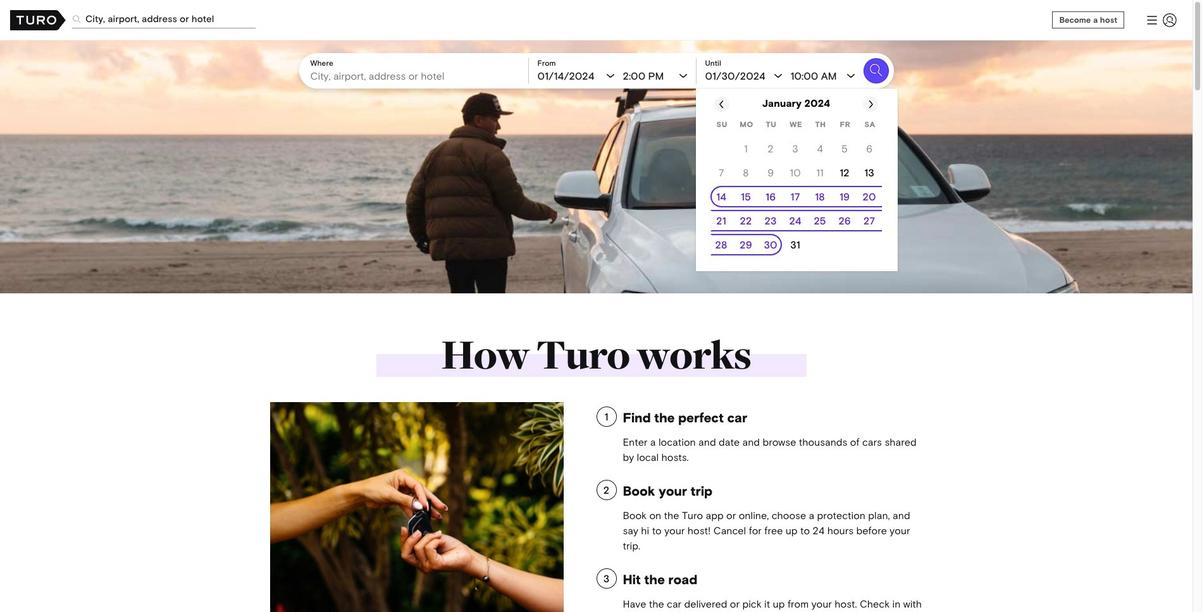 Task type: locate. For each thing, give the bounding box(es) containing it.
calendar application
[[696, 89, 1202, 281]]

1 horizontal spatial city, airport, address or hotel field
[[310, 68, 522, 84]]

None field
[[72, 0, 1045, 38], [310, 68, 522, 84], [72, 0, 1045, 38], [310, 68, 522, 84]]

turo image
[[10, 10, 66, 30]]

move backward to switch to the previous month image
[[717, 99, 727, 109]]

move forward to switch to the next month image
[[866, 99, 876, 109]]

0 vertical spatial city, airport, address or hotel field
[[72, 9, 256, 28]]

menu element
[[1140, 7, 1183, 33]]

1 vertical spatial city, airport, address or hotel field
[[310, 68, 522, 84]]

City, airport, address or hotel field
[[72, 9, 256, 28], [310, 68, 522, 84]]

turo host handing keys to guest image
[[270, 402, 564, 613]]



Task type: describe. For each thing, give the bounding box(es) containing it.
0 horizontal spatial city, airport, address or hotel field
[[72, 9, 256, 28]]



